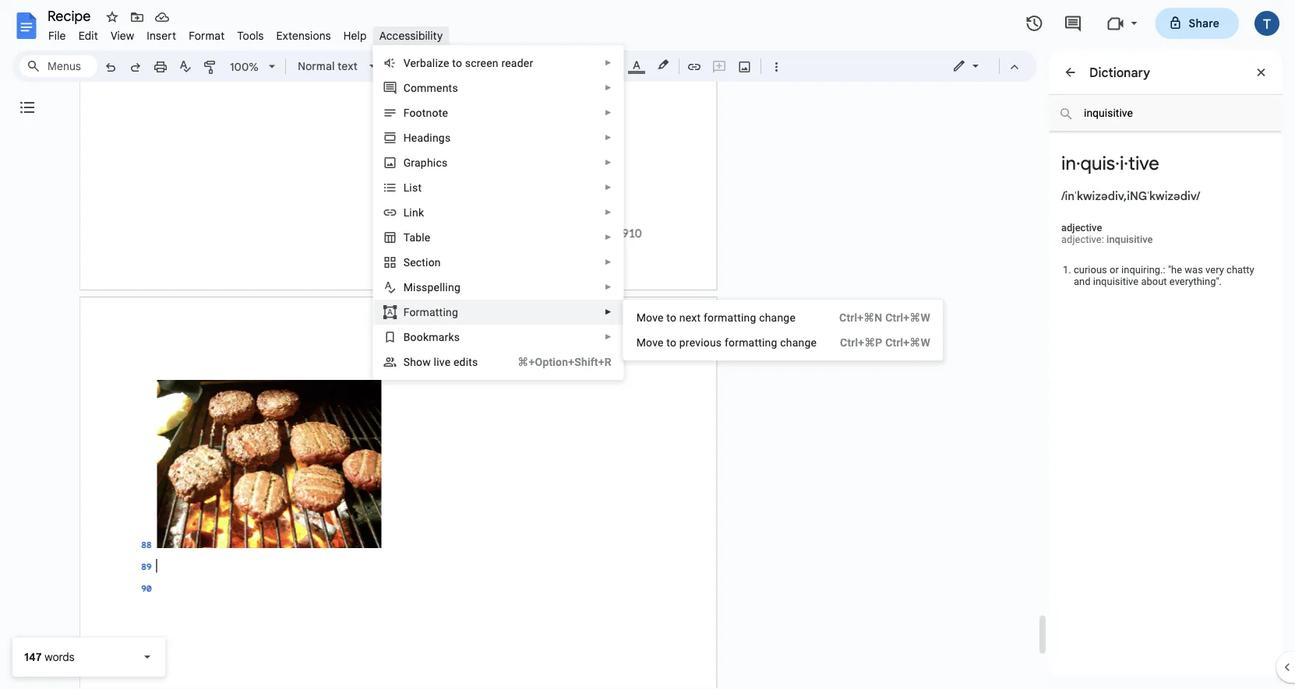 Task type: locate. For each thing, give the bounding box(es) containing it.
about
[[1141, 276, 1167, 288]]

insert image image
[[736, 55, 754, 77]]

highlight color image
[[655, 55, 672, 74]]

► for l ist
[[605, 183, 612, 192]]

► for g raphics
[[605, 158, 612, 167]]

ctrl+⌘p
[[840, 336, 883, 349]]

1 vertical spatial change
[[780, 336, 817, 349]]

g
[[403, 156, 411, 169]]

1 vertical spatial ctrl+⌘w
[[886, 336, 931, 349]]

2 ► from the top
[[605, 83, 612, 92]]

Zoom field
[[224, 55, 282, 79]]

inquisitive up curious or inquiring.
[[1107, 234, 1153, 246]]

6 ► from the top
[[605, 183, 612, 192]]

menu bar banner
[[0, 0, 1295, 690]]

t able
[[403, 231, 431, 244]]

table t element
[[403, 231, 435, 244]]

ctrl+⌘w
[[886, 311, 931, 324], [886, 336, 931, 349]]

liv
[[434, 356, 445, 369]]

change
[[759, 311, 796, 324], [780, 336, 817, 349]]

move to n ext formatting change
[[637, 311, 796, 324]]

2 ctrl+⌘w from the top
[[886, 336, 931, 349]]

h
[[403, 131, 411, 144]]

edit
[[78, 29, 98, 42]]

change up move to previous formatting change p element
[[759, 311, 796, 324]]

2 vertical spatial to
[[667, 336, 677, 349]]

1 ► from the top
[[605, 58, 612, 67]]

0 horizontal spatial /
[[1062, 189, 1065, 203]]

file
[[48, 29, 66, 42]]

0 vertical spatial inquisitive
[[1107, 234, 1153, 246]]

dictionary results for inquisitive section
[[1049, 51, 1283, 690]]

► for rmatting
[[605, 308, 612, 317]]

show live edits e element
[[403, 356, 483, 369]]

menu containing move to
[[623, 300, 943, 361]]

0 vertical spatial n
[[426, 106, 432, 119]]

sect i on
[[403, 256, 441, 269]]

mode and view toolbar
[[941, 51, 1027, 82]]

comments c element
[[403, 81, 463, 94]]

0 horizontal spatial n
[[426, 106, 432, 119]]

ote
[[432, 106, 448, 119]]

1 horizontal spatial /
[[1197, 189, 1201, 203]]

raphics
[[411, 156, 448, 169]]

menu bar
[[42, 20, 449, 46]]

ingˈkwizədiv
[[1127, 189, 1197, 203]]

to
[[452, 57, 462, 69], [667, 311, 677, 324], [667, 336, 677, 349]]

move left p
[[637, 336, 664, 349]]

able
[[410, 231, 431, 244]]

9 ► from the top
[[605, 258, 612, 267]]

very
[[1206, 264, 1224, 276]]

normal
[[298, 59, 335, 73]]

edit menu item
[[72, 27, 104, 45]]

1 vertical spatial to
[[667, 311, 677, 324]]

.
[[1219, 276, 1222, 288]]

1 vertical spatial n
[[680, 311, 686, 324]]

change for ext formatting change
[[759, 311, 796, 324]]

⌘+option+shift+r element
[[499, 355, 612, 370]]

move left ext
[[637, 311, 664, 324]]

1 ctrl+⌘w from the top
[[886, 311, 931, 324]]

formatting up move to previous formatting change p element
[[704, 311, 756, 324]]

inquisitive right and in the top right of the page
[[1093, 276, 1139, 288]]

menu bar containing file
[[42, 20, 449, 46]]

main toolbar
[[97, 0, 789, 605]]

1 horizontal spatial n
[[680, 311, 686, 324]]

0 vertical spatial change
[[759, 311, 796, 324]]

/
[[1062, 189, 1065, 203], [1197, 189, 1201, 203]]

view
[[111, 29, 134, 42]]

move to next formatting change n element
[[637, 311, 801, 324]]

12 ► from the top
[[605, 333, 612, 342]]

1 move from the top
[[637, 311, 664, 324]]

to left ext
[[667, 311, 677, 324]]

/ up adjective in the top of the page
[[1062, 189, 1065, 203]]

e
[[445, 356, 451, 369]]

n up p
[[680, 311, 686, 324]]

0 vertical spatial move
[[637, 311, 664, 324]]

► for b ookmarks
[[605, 333, 612, 342]]

lin k
[[403, 206, 424, 219]]

inquiring.
[[1122, 264, 1163, 276]]

adjective
[[1062, 222, 1102, 234]]

/ inˈkwizədiv, ingˈkwizədiv /
[[1062, 189, 1201, 203]]

ext
[[686, 311, 701, 324]]

normal text
[[298, 59, 358, 73]]

everything"
[[1170, 276, 1219, 288]]

insert menu item
[[141, 27, 183, 45]]

"he
[[1168, 264, 1182, 276]]

adjective adjective: inquisitive
[[1062, 222, 1153, 246]]

n
[[426, 106, 432, 119], [680, 311, 686, 324]]

m isspelling
[[403, 281, 461, 294]]

ctrl+⌘w for ctrl+⌘p ctrl+⌘w
[[886, 336, 931, 349]]

1 vertical spatial inquisitive
[[1093, 276, 1139, 288]]

format menu item
[[183, 27, 231, 45]]

►
[[605, 58, 612, 67], [605, 83, 612, 92], [605, 108, 612, 117], [605, 133, 612, 142], [605, 158, 612, 167], [605, 183, 612, 192], [605, 208, 612, 217], [605, 233, 612, 242], [605, 258, 612, 267], [605, 283, 612, 292], [605, 308, 612, 317], [605, 333, 612, 342]]

to left s on the top left of the page
[[452, 57, 462, 69]]

accessibility
[[379, 29, 443, 42]]

formatting down move to next formatting change n "element"
[[725, 336, 778, 349]]

extensions menu item
[[270, 27, 337, 45]]

8 ► from the top
[[605, 233, 612, 242]]

change left ctrl+⌘p
[[780, 336, 817, 349]]

list l element
[[403, 181, 426, 194]]

4 ► from the top
[[605, 133, 612, 142]]

menu
[[373, 0, 624, 690], [623, 300, 943, 361]]

f o rmatting
[[403, 306, 458, 319]]

m
[[403, 281, 413, 294]]

was
[[1185, 264, 1203, 276]]

inquisitive
[[1107, 234, 1153, 246], [1093, 276, 1139, 288]]

to for s
[[452, 57, 462, 69]]

10 ► from the top
[[605, 283, 612, 292]]

► for on
[[605, 258, 612, 267]]

to left p
[[667, 336, 677, 349]]

tools
[[237, 29, 264, 42]]

7 ► from the top
[[605, 208, 612, 217]]

Menus field
[[19, 55, 97, 77]]

move
[[637, 311, 664, 324], [637, 336, 664, 349]]

11 ► from the top
[[605, 308, 612, 317]]

1 vertical spatial formatting
[[725, 336, 778, 349]]

► for c omments
[[605, 83, 612, 92]]

/ up was
[[1197, 189, 1201, 203]]

insert
[[147, 29, 176, 42]]

ctrl+⌘w down ctrl+⌘n ctrl+⌘w
[[886, 336, 931, 349]]

curious or inquiring.
[[1074, 264, 1163, 276]]

or
[[1110, 264, 1119, 276]]

ctrl+⌘w up ctrl+⌘p ctrl+⌘w
[[886, 311, 931, 324]]

sect
[[403, 256, 426, 269]]

n up headings h 'element'
[[426, 106, 432, 119]]

eadings
[[411, 131, 451, 144]]

1 vertical spatial move
[[637, 336, 664, 349]]

5 ► from the top
[[605, 158, 612, 167]]

share button
[[1156, 8, 1239, 39]]

0 vertical spatial to
[[452, 57, 462, 69]]

Star checkbox
[[101, 6, 123, 28]]

2 move from the top
[[637, 336, 664, 349]]

0 vertical spatial formatting
[[704, 311, 756, 324]]

0 vertical spatial ctrl+⌘w
[[886, 311, 931, 324]]

formatting
[[704, 311, 756, 324], [725, 336, 778, 349]]

3 ► from the top
[[605, 108, 612, 117]]



Task type: describe. For each thing, give the bounding box(es) containing it.
on
[[428, 256, 441, 269]]

h eadings
[[403, 131, 451, 144]]

verbalize to screen reader s element
[[403, 57, 538, 69]]

formatting for revious
[[725, 336, 778, 349]]

formatting o element
[[403, 306, 463, 319]]

revious
[[686, 336, 722, 349]]

s
[[465, 57, 471, 69]]

link k element
[[403, 206, 429, 219]]

inˈkwizədiv,
[[1065, 189, 1127, 203]]

Rename text field
[[42, 6, 100, 25]]

k
[[418, 206, 424, 219]]

move to p revious formatting change
[[637, 336, 817, 349]]

chatty
[[1227, 264, 1255, 276]]

dictionary heading
[[1090, 63, 1151, 82]]

creen
[[471, 57, 499, 69]]

i
[[426, 256, 428, 269]]

footnote n element
[[403, 106, 453, 119]]

move for move to p revious formatting change
[[637, 336, 664, 349]]

move to previous formatting change p element
[[637, 336, 822, 349]]

omments
[[411, 81, 458, 94]]

lin
[[403, 206, 418, 219]]

► for ote
[[605, 108, 612, 117]]

in·quis·i·tive
[[1062, 152, 1160, 175]]

reader
[[502, 57, 533, 69]]

in·quis·i·tive application
[[0, 0, 1295, 690]]

misspelling m element
[[403, 281, 465, 294]]

"he was very chatty and inquisitive about everything"
[[1074, 264, 1255, 288]]

headings h element
[[403, 131, 455, 144]]

inquisitive inside '"he was very chatty and inquisitive about everything"'
[[1093, 276, 1139, 288]]

adjective:
[[1062, 234, 1104, 246]]

extensions
[[276, 29, 331, 42]]

l ist
[[403, 181, 422, 194]]

ookmarks
[[410, 331, 460, 344]]

verbalize to s creen reader
[[403, 57, 533, 69]]

b ookmarks
[[403, 331, 460, 344]]

menu inside in·quis·i·tive application
[[623, 300, 943, 361]]

move for move to n ext formatting change
[[637, 311, 664, 324]]

Zoom text field
[[226, 56, 263, 78]]

Search dictionary text field
[[1049, 95, 1281, 132]]

to for p
[[667, 336, 677, 349]]

menu containing verbalize to
[[373, 0, 624, 690]]

⌘+option+shift+r
[[518, 356, 612, 369]]

format
[[189, 29, 225, 42]]

change for revious formatting change
[[780, 336, 817, 349]]

foot n ote
[[403, 106, 448, 119]]

ctrl+⌘n ctrl+⌘w element
[[821, 310, 931, 326]]

graphics g element
[[403, 156, 452, 169]]

accessibility menu item
[[373, 27, 449, 45]]

1 / from the left
[[1062, 189, 1065, 203]]

o
[[410, 306, 416, 319]]

► for h eadings
[[605, 133, 612, 142]]

p
[[680, 336, 686, 349]]

edits
[[454, 356, 478, 369]]

view menu item
[[104, 27, 141, 45]]

ctrl+⌘n
[[840, 311, 883, 324]]

bookmarks b element
[[403, 331, 465, 344]]

► for t able
[[605, 233, 612, 242]]

help
[[344, 29, 367, 42]]

ctrl+⌘w for ctrl+⌘n ctrl+⌘w
[[886, 311, 931, 324]]

g raphics
[[403, 156, 448, 169]]

dictionary
[[1090, 65, 1151, 80]]

show liv e edits
[[403, 356, 478, 369]]

curious
[[1074, 264, 1107, 276]]

rmatting
[[416, 306, 458, 319]]

c omments
[[403, 81, 458, 94]]

styles list. normal text selected. option
[[298, 55, 360, 77]]

c
[[403, 81, 411, 94]]

file menu item
[[42, 27, 72, 45]]

► for creen reader
[[605, 58, 612, 67]]

to for n
[[667, 311, 677, 324]]

inquisitive inside adjective adjective: inquisitive
[[1107, 234, 1153, 246]]

menu bar inside menu bar banner
[[42, 20, 449, 46]]

:
[[1163, 264, 1166, 276]]

ist
[[409, 181, 422, 194]]

share
[[1189, 16, 1220, 30]]

tools menu item
[[231, 27, 270, 45]]

2 / from the left
[[1197, 189, 1201, 203]]

t
[[403, 231, 410, 244]]

f
[[403, 306, 410, 319]]

l
[[403, 181, 409, 194]]

► for lin k
[[605, 208, 612, 217]]

words
[[45, 651, 74, 664]]

ctrl+⌘n ctrl+⌘w
[[840, 311, 931, 324]]

isspelling
[[413, 281, 461, 294]]

formatting for ext
[[704, 311, 756, 324]]

ctrl+⌘p ctrl+⌘w
[[840, 336, 931, 349]]

text
[[338, 59, 358, 73]]

verbalize
[[403, 57, 450, 69]]

and
[[1074, 276, 1091, 288]]

► for m isspelling
[[605, 283, 612, 292]]

help menu item
[[337, 27, 373, 45]]

section i element
[[403, 256, 446, 269]]

147 words
[[24, 651, 74, 664]]

147
[[24, 651, 42, 664]]

b
[[403, 331, 410, 344]]

ctrl+⌘p ctrl+⌘w element
[[822, 335, 931, 351]]

foot
[[403, 106, 426, 119]]

show
[[403, 356, 431, 369]]

text color image
[[628, 55, 645, 74]]



Task type: vqa. For each thing, say whether or not it's contained in the screenshot.


